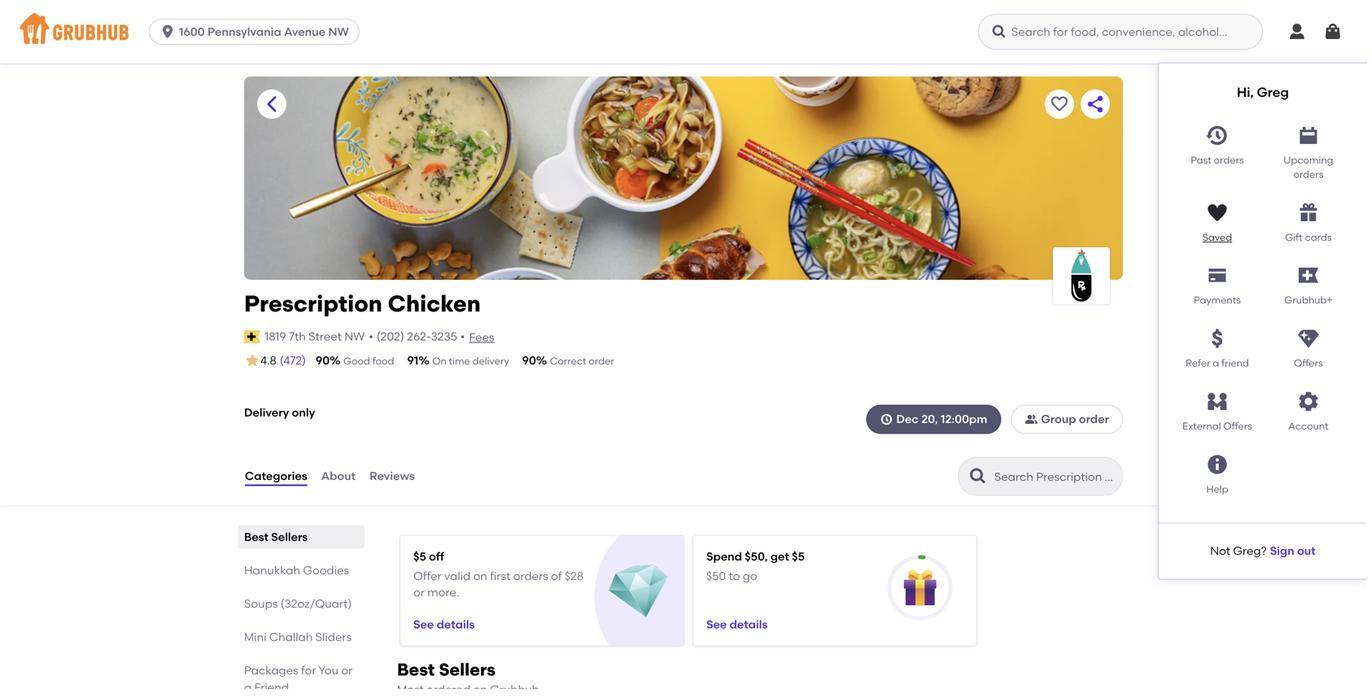 Task type: vqa. For each thing, say whether or not it's contained in the screenshot.
655
no



Task type: describe. For each thing, give the bounding box(es) containing it.
gift cards
[[1285, 231, 1332, 243]]

see for $50 to go
[[706, 618, 727, 632]]

0 horizontal spatial sellers
[[271, 530, 308, 544]]

offers inside button
[[1224, 420, 1252, 432]]

get
[[771, 550, 789, 563]]

greg for not
[[1233, 544, 1261, 558]]

spend
[[706, 550, 742, 563]]

2 • from the left
[[461, 330, 465, 344]]

refer a friend
[[1186, 357, 1249, 369]]

group order
[[1041, 412, 1109, 426]]

svg image for gift cards
[[1297, 201, 1320, 224]]

share icon image
[[1086, 94, 1105, 114]]

gift cards link
[[1263, 195, 1354, 245]]

see details for $50 to go
[[706, 618, 768, 632]]

soups
[[244, 597, 278, 611]]

1819 7th street nw button
[[264, 328, 366, 346]]

svg image for account
[[1297, 390, 1320, 413]]

delivery
[[473, 355, 509, 367]]

12:00pm
[[941, 412, 988, 426]]

group order button
[[1011, 405, 1123, 434]]

svg image for upcoming orders
[[1297, 124, 1320, 147]]

offers link
[[1263, 321, 1354, 371]]

dec 20, 12:00pm button
[[866, 405, 1001, 434]]

$50
[[706, 569, 726, 583]]

external offers button
[[1172, 384, 1263, 434]]

1819 7th street nw
[[265, 330, 365, 344]]

7th
[[289, 330, 306, 344]]

pennsylvania
[[208, 25, 281, 39]]

subscription pass image
[[244, 330, 261, 343]]

$5 inside $5 off offer valid on first orders of $28 or more.
[[413, 550, 426, 563]]

offer
[[413, 569, 442, 583]]

prescription chicken
[[244, 290, 481, 317]]

food
[[373, 355, 394, 367]]

avenue
[[284, 25, 326, 39]]

91
[[407, 354, 419, 367]]

see for offer valid on first orders of $28 or more.
[[413, 618, 434, 632]]

1600 pennsylvania avenue nw button
[[149, 19, 366, 45]]

account
[[1289, 420, 1329, 432]]

mini
[[244, 630, 267, 644]]

dec
[[897, 412, 919, 426]]

details for $50 to go
[[730, 618, 768, 632]]

262-
[[407, 330, 431, 344]]

90 for correct order
[[522, 354, 536, 367]]

see details button for $50 to go
[[706, 610, 768, 640]]

details for offer valid on first orders of $28 or more.
[[437, 618, 475, 632]]

categories button
[[244, 447, 308, 506]]

spend $50, get $5 $50 to go
[[706, 550, 805, 583]]

external
[[1183, 420, 1221, 432]]

of
[[551, 569, 562, 583]]

(472)
[[280, 354, 306, 367]]

svg image for saved
[[1206, 201, 1229, 224]]

reviews button
[[369, 447, 416, 506]]

you
[[319, 664, 339, 677]]

first
[[490, 569, 511, 583]]

upcoming
[[1284, 154, 1334, 166]]

off
[[429, 550, 444, 563]]

packages
[[244, 664, 298, 677]]

help button
[[1172, 447, 1263, 497]]

go
[[743, 569, 757, 583]]

payments
[[1194, 294, 1241, 306]]

fees button
[[468, 329, 495, 347]]

hanukkah goodies
[[244, 563, 349, 577]]

friend
[[254, 681, 289, 689]]

correct order
[[550, 355, 614, 367]]

1 • from the left
[[369, 330, 373, 344]]

correct
[[550, 355, 586, 367]]

upcoming orders link
[[1263, 118, 1354, 182]]

1 horizontal spatial best sellers
[[397, 660, 496, 680]]

$28
[[565, 569, 584, 583]]

svg image for dec 20, 12:00pm
[[880, 413, 893, 426]]

?
[[1261, 544, 1267, 558]]

prescription chicken logo image
[[1053, 247, 1110, 304]]

goodies
[[303, 563, 349, 577]]

people icon image
[[1025, 413, 1038, 426]]

3235
[[431, 330, 457, 344]]

(202) 262-3235 button
[[377, 329, 457, 345]]

saved link
[[1172, 195, 1263, 245]]

reviews
[[370, 469, 415, 483]]

orders for upcoming orders
[[1294, 168, 1324, 180]]

not greg ? sign out
[[1211, 544, 1316, 558]]

90 for good food
[[316, 354, 330, 367]]

save this restaurant image
[[1050, 94, 1070, 114]]

a inside packages for you or a friend
[[244, 681, 252, 689]]

refer a friend button
[[1172, 321, 1263, 371]]

street
[[309, 330, 342, 344]]

only
[[292, 406, 315, 419]]

categories
[[245, 469, 307, 483]]

svg image for past orders
[[1206, 124, 1229, 147]]



Task type: locate. For each thing, give the bounding box(es) containing it.
1 horizontal spatial a
[[1213, 357, 1220, 369]]

delivery only
[[244, 406, 315, 419]]

svg image inside dec 20, 12:00pm button
[[880, 413, 893, 426]]

1 90 from the left
[[316, 354, 330, 367]]

sign out button
[[1270, 537, 1316, 566]]

1 horizontal spatial see details
[[706, 618, 768, 632]]

hanukkah
[[244, 563, 300, 577]]

hi, greg
[[1237, 84, 1289, 100]]

about button
[[320, 447, 357, 506]]

$5
[[413, 550, 426, 563], [792, 550, 805, 563]]

nw right avenue
[[328, 25, 349, 39]]

orders inside upcoming orders
[[1294, 168, 1324, 180]]

90 down street
[[316, 354, 330, 367]]

1600 pennsylvania avenue nw
[[179, 25, 349, 39]]

offers up account link
[[1294, 357, 1323, 369]]

past orders link
[[1172, 118, 1263, 182]]

1 see details button from the left
[[413, 610, 475, 640]]

4.8
[[260, 354, 277, 368]]

upcoming orders
[[1284, 154, 1334, 180]]

greg for hi,
[[1257, 84, 1289, 100]]

out
[[1297, 544, 1316, 558]]

valid
[[444, 569, 471, 583]]

0 horizontal spatial see details
[[413, 618, 475, 632]]

$5 left off
[[413, 550, 426, 563]]

svg image down the grubhub+
[[1297, 327, 1320, 350]]

promo image
[[609, 562, 668, 621]]

sellers up the hanukkah goodies
[[271, 530, 308, 544]]

2 vertical spatial orders
[[513, 569, 548, 583]]

more.
[[428, 586, 459, 600]]

0 vertical spatial best
[[244, 530, 269, 544]]

$50,
[[745, 550, 768, 563]]

2 details from the left
[[730, 618, 768, 632]]

nw for 1600 pennsylvania avenue nw
[[328, 25, 349, 39]]

0 horizontal spatial 90
[[316, 354, 330, 367]]

0 horizontal spatial offers
[[1224, 420, 1252, 432]]

svg image for offers
[[1297, 327, 1320, 350]]

a left friend
[[244, 681, 252, 689]]

svg image inside the upcoming orders link
[[1297, 124, 1320, 147]]

orders for past orders
[[1214, 154, 1244, 166]]

1 horizontal spatial $5
[[792, 550, 805, 563]]

sign
[[1270, 544, 1295, 558]]

(32oz/quart)
[[281, 597, 352, 611]]

see details button for offer valid on first orders of $28 or more.
[[413, 610, 475, 640]]

on
[[473, 569, 487, 583]]

a inside button
[[1213, 357, 1220, 369]]

see down $50
[[706, 618, 727, 632]]

order right 'group'
[[1079, 412, 1109, 426]]

details
[[437, 618, 475, 632], [730, 618, 768, 632]]

0 horizontal spatial see details button
[[413, 610, 475, 640]]

or right you
[[341, 664, 353, 677]]

0 vertical spatial sellers
[[271, 530, 308, 544]]

1 horizontal spatial or
[[413, 586, 425, 600]]

(202)
[[377, 330, 404, 344]]

svg image inside past orders link
[[1206, 124, 1229, 147]]

gift
[[1285, 231, 1303, 243]]

best sellers down more.
[[397, 660, 496, 680]]

order right correct
[[589, 355, 614, 367]]

nw inside 'button'
[[345, 330, 365, 344]]

dec 20, 12:00pm
[[897, 412, 988, 426]]

see details for offer valid on first orders of $28 or more.
[[413, 618, 475, 632]]

0 horizontal spatial order
[[589, 355, 614, 367]]

mini challah sliders
[[244, 630, 352, 644]]

to
[[729, 569, 740, 583]]

orders inside past orders link
[[1214, 154, 1244, 166]]

1 vertical spatial sellers
[[439, 660, 496, 680]]

sliders
[[316, 630, 352, 644]]

offers down the "partnership icon"
[[1224, 420, 1252, 432]]

svg image inside gift cards link
[[1297, 201, 1320, 224]]

svg image inside offers link
[[1297, 327, 1320, 350]]

fees
[[469, 331, 494, 344]]

not
[[1211, 544, 1231, 558]]

• right 3235
[[461, 330, 465, 344]]

svg image
[[1288, 22, 1307, 42], [1206, 124, 1229, 147], [1206, 264, 1229, 287], [1297, 327, 1320, 350], [1206, 453, 1229, 476]]

see details button down to
[[706, 610, 768, 640]]

orders down upcoming
[[1294, 168, 1324, 180]]

0 vertical spatial best sellers
[[244, 530, 308, 544]]

Search for food, convenience, alcohol... search field
[[978, 14, 1263, 50]]

90
[[316, 354, 330, 367], [522, 354, 536, 367]]

svg image up help
[[1206, 453, 1229, 476]]

good
[[344, 355, 370, 367]]

0 horizontal spatial orders
[[513, 569, 548, 583]]

$5 right get
[[792, 550, 805, 563]]

1 horizontal spatial details
[[730, 618, 768, 632]]

orders left of
[[513, 569, 548, 583]]

1 details from the left
[[437, 618, 475, 632]]

2 horizontal spatial orders
[[1294, 168, 1324, 180]]

0 horizontal spatial or
[[341, 664, 353, 677]]

save this restaurant button
[[1045, 90, 1074, 119]]

2 see details button from the left
[[706, 610, 768, 640]]

svg image inside the saved link
[[1206, 201, 1229, 224]]

svg image inside payments link
[[1206, 264, 1229, 287]]

1 horizontal spatial sellers
[[439, 660, 496, 680]]

past
[[1191, 154, 1212, 166]]

details down go
[[730, 618, 768, 632]]

1 horizontal spatial best
[[397, 660, 435, 680]]

1600
[[179, 25, 205, 39]]

1 vertical spatial or
[[341, 664, 353, 677]]

svg image inside refer a friend button
[[1206, 327, 1229, 350]]

1 horizontal spatial see
[[706, 618, 727, 632]]

payments link
[[1172, 258, 1263, 308]]

nw
[[328, 25, 349, 39], [345, 330, 365, 344]]

star icon image
[[244, 353, 260, 369]]

Search Prescription Chicken search field
[[993, 469, 1118, 485]]

on time delivery
[[432, 355, 509, 367]]

svg image for payments
[[1206, 264, 1229, 287]]

delivery
[[244, 406, 289, 419]]

soups (32oz/quart)
[[244, 597, 352, 611]]

orders right past
[[1214, 154, 1244, 166]]

1 vertical spatial best sellers
[[397, 660, 496, 680]]

0 horizontal spatial see
[[413, 618, 434, 632]]

order for correct order
[[589, 355, 614, 367]]

1 horizontal spatial orders
[[1214, 154, 1244, 166]]

0 horizontal spatial a
[[244, 681, 252, 689]]

hi,
[[1237, 84, 1254, 100]]

0 vertical spatial nw
[[328, 25, 349, 39]]

sellers down more.
[[439, 660, 496, 680]]

prescription
[[244, 290, 382, 317]]

or inside $5 off offer valid on first orders of $28 or more.
[[413, 586, 425, 600]]

chicken
[[388, 290, 481, 317]]

0 horizontal spatial $5
[[413, 550, 426, 563]]

svg image up payments
[[1206, 264, 1229, 287]]

svg image up past orders
[[1206, 124, 1229, 147]]

1 see from the left
[[413, 618, 434, 632]]

svg image
[[1323, 22, 1343, 42], [160, 24, 176, 40], [991, 24, 1008, 40], [1297, 124, 1320, 147], [1206, 201, 1229, 224], [1297, 201, 1320, 224], [1206, 327, 1229, 350], [1297, 390, 1320, 413], [880, 413, 893, 426]]

• (202) 262-3235 • fees
[[369, 330, 494, 344]]

svg image inside 1600 pennsylvania avenue nw button
[[160, 24, 176, 40]]

help
[[1207, 483, 1229, 495]]

nw inside button
[[328, 25, 349, 39]]

about
[[321, 469, 356, 483]]

$5 off offer valid on first orders of $28 or more.
[[413, 550, 584, 600]]

grubhub plus flag logo image
[[1299, 268, 1319, 283]]

20,
[[922, 412, 938, 426]]

90 right delivery
[[522, 354, 536, 367]]

0 horizontal spatial best
[[244, 530, 269, 544]]

grubhub+
[[1285, 294, 1333, 306]]

best
[[244, 530, 269, 544], [397, 660, 435, 680]]

$5 inside spend $50, get $5 $50 to go
[[792, 550, 805, 563]]

0 vertical spatial orders
[[1214, 154, 1244, 166]]

2 see from the left
[[706, 618, 727, 632]]

challah
[[269, 630, 313, 644]]

order
[[589, 355, 614, 367], [1079, 412, 1109, 426]]

reward icon image
[[902, 570, 938, 606]]

svg image inside help button
[[1206, 453, 1229, 476]]

see details down more.
[[413, 618, 475, 632]]

main navigation navigation
[[0, 0, 1367, 579]]

group
[[1041, 412, 1076, 426]]

0 vertical spatial order
[[589, 355, 614, 367]]

2 see details from the left
[[706, 618, 768, 632]]

a
[[1213, 357, 1220, 369], [244, 681, 252, 689]]

greg
[[1257, 84, 1289, 100], [1233, 544, 1261, 558]]

1 horizontal spatial order
[[1079, 412, 1109, 426]]

nw up good
[[345, 330, 365, 344]]

0 horizontal spatial best sellers
[[244, 530, 308, 544]]

0 vertical spatial offers
[[1294, 357, 1323, 369]]

1 vertical spatial best
[[397, 660, 435, 680]]

details down more.
[[437, 618, 475, 632]]

svg image up hi, greg
[[1288, 22, 1307, 42]]

svg image inside account link
[[1297, 390, 1320, 413]]

1 vertical spatial a
[[244, 681, 252, 689]]

1 vertical spatial order
[[1079, 412, 1109, 426]]

see down more.
[[413, 618, 434, 632]]

a right refer
[[1213, 357, 1220, 369]]

1 vertical spatial offers
[[1224, 420, 1252, 432]]

1 vertical spatial greg
[[1233, 544, 1261, 558]]

1 vertical spatial nw
[[345, 330, 365, 344]]

0 vertical spatial greg
[[1257, 84, 1289, 100]]

caret left icon image
[[262, 94, 282, 114]]

1 $5 from the left
[[413, 550, 426, 563]]

best sellers
[[244, 530, 308, 544], [397, 660, 496, 680]]

see details button down more.
[[413, 610, 475, 640]]

1 horizontal spatial see details button
[[706, 610, 768, 640]]

0 vertical spatial or
[[413, 586, 425, 600]]

greg right hi,
[[1257, 84, 1289, 100]]

1 see details from the left
[[413, 618, 475, 632]]

time
[[449, 355, 470, 367]]

• left (202)
[[369, 330, 373, 344]]

1 horizontal spatial •
[[461, 330, 465, 344]]

2 90 from the left
[[522, 354, 536, 367]]

or
[[413, 586, 425, 600], [341, 664, 353, 677]]

packages for you or a friend
[[244, 664, 353, 689]]

order for group order
[[1079, 412, 1109, 426]]

orders inside $5 off offer valid on first orders of $28 or more.
[[513, 569, 548, 583]]

on
[[432, 355, 447, 367]]

or inside packages for you or a friend
[[341, 664, 353, 677]]

0 horizontal spatial •
[[369, 330, 373, 344]]

1 horizontal spatial offers
[[1294, 357, 1323, 369]]

friend
[[1222, 357, 1249, 369]]

svg image for refer a friend
[[1206, 327, 1229, 350]]

partnership icon image
[[1206, 390, 1229, 413]]

2 $5 from the left
[[792, 550, 805, 563]]

0 horizontal spatial details
[[437, 618, 475, 632]]

grubhub+ button
[[1263, 258, 1354, 308]]

best sellers up hanukkah
[[244, 530, 308, 544]]

greg right the not
[[1233, 544, 1261, 558]]

1 horizontal spatial 90
[[522, 354, 536, 367]]

see details
[[413, 618, 475, 632], [706, 618, 768, 632]]

1819
[[265, 330, 286, 344]]

orders
[[1214, 154, 1244, 166], [1294, 168, 1324, 180], [513, 569, 548, 583]]

for
[[301, 664, 316, 677]]

see details down to
[[706, 618, 768, 632]]

order inside button
[[1079, 412, 1109, 426]]

search icon image
[[969, 467, 988, 486]]

or down offer
[[413, 586, 425, 600]]

nw for 1819 7th street nw
[[345, 330, 365, 344]]

svg image for 1600 pennsylvania avenue nw
[[160, 24, 176, 40]]

1 vertical spatial orders
[[1294, 168, 1324, 180]]

0 vertical spatial a
[[1213, 357, 1220, 369]]

svg image for help
[[1206, 453, 1229, 476]]

account link
[[1263, 384, 1354, 434]]

external offers
[[1183, 420, 1252, 432]]



